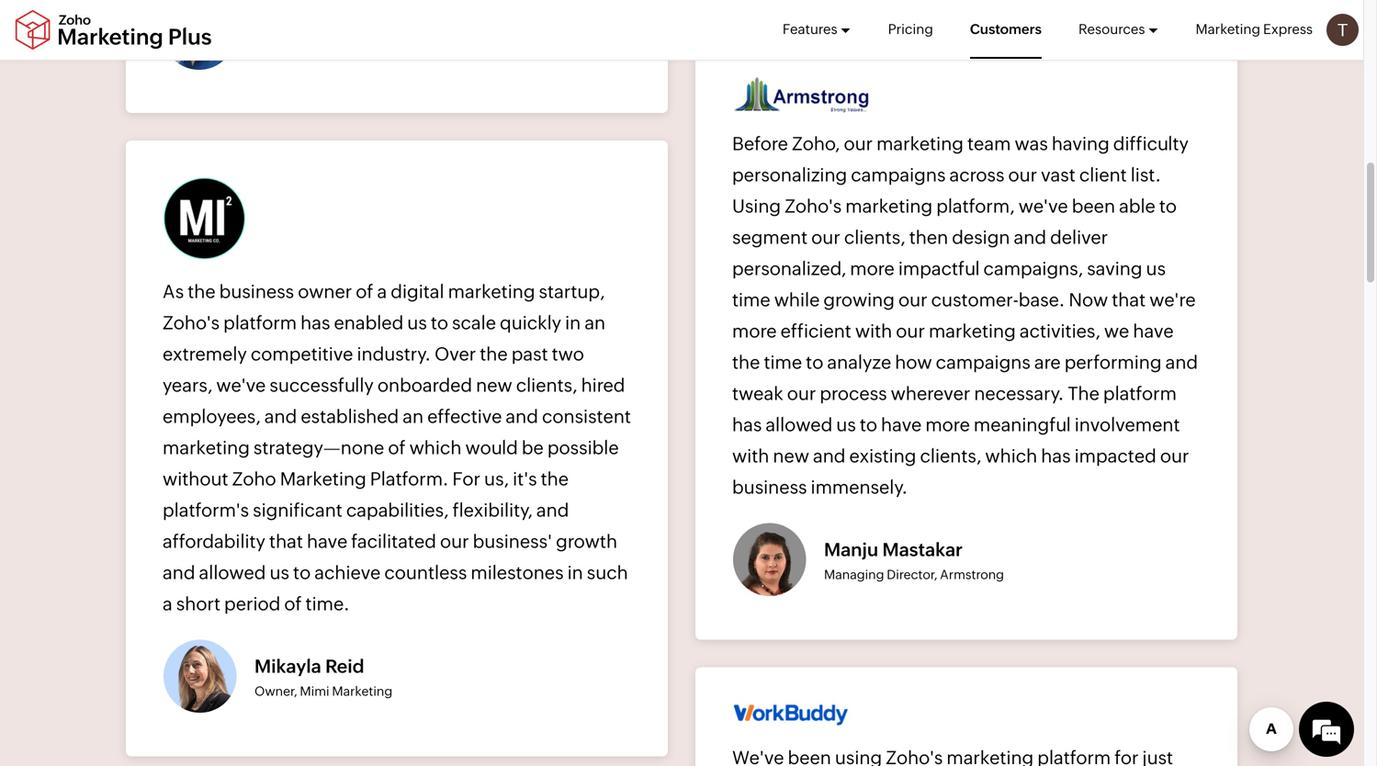 Task type: locate. For each thing, give the bounding box(es) containing it.
1 horizontal spatial we've
[[1019, 196, 1069, 217]]

business inside before zoho, our marketing team was having difficulty personalizing campaigns across our vast client list. using zoho's marketing platform, we've been able to segment our clients, then design and deliver personalized, more impactful campaigns, saving us time while growing our customer-base. now that we're more efficient with our marketing activities, we have the time to analyze how campaigns are performing and tweak our process wherever necessary. the platform has allowed us to have more meaningful involvement with new and existing clients, which has impacted our business immensely.
[[733, 477, 808, 498]]

director,
[[887, 567, 938, 582]]

1 horizontal spatial platform
[[1104, 383, 1177, 404]]

1 horizontal spatial an
[[585, 312, 606, 333]]

campaigns
[[851, 164, 946, 185], [936, 352, 1031, 373]]

new
[[476, 375, 513, 396], [773, 446, 810, 467]]

1 vertical spatial time
[[764, 352, 803, 373]]

past
[[512, 344, 548, 365]]

0 vertical spatial zoho's
[[785, 196, 842, 217]]

platform up involvement
[[1104, 383, 1177, 404]]

our inside as the business owner of a digital marketing startup, zoho's platform has enabled us to scale quickly in an extremely competitive industry. over the past two years, we've successfully onboarded new clients, hired employees, and established an effective and consistent marketing strategy—none of which would be possible without zoho marketing platform. for us, it's the platform's significant capabilities, flexibility, and affordability that have facilitated our business' growth and allowed us to achieve countless milestones in such a short period of time.
[[440, 531, 469, 552]]

1 horizontal spatial of
[[356, 281, 374, 302]]

1 vertical spatial have
[[882, 414, 922, 436]]

base.
[[1019, 289, 1066, 310]]

2 vertical spatial have
[[307, 531, 348, 552]]

while
[[775, 289, 820, 310]]

1 horizontal spatial zoho's
[[785, 196, 842, 217]]

marketing down reid
[[332, 684, 393, 699]]

2 vertical spatial has
[[1042, 446, 1071, 467]]

us
[[1147, 258, 1167, 279], [407, 312, 427, 333], [837, 414, 857, 436], [270, 562, 290, 584]]

are
[[1035, 352, 1061, 373]]

1 horizontal spatial that
[[1113, 289, 1146, 310]]

be
[[522, 437, 544, 458]]

marketing left express
[[1196, 21, 1261, 37]]

0 horizontal spatial which
[[410, 437, 462, 458]]

1 vertical spatial new
[[773, 446, 810, 467]]

difficulty
[[1114, 133, 1189, 154]]

we've inside as the business owner of a digital marketing startup, zoho's platform has enabled us to scale quickly in an extremely competitive industry. over the past two years, we've successfully onboarded new clients, hired employees, and established an effective and consistent marketing strategy—none of which would be possible without zoho marketing platform. for us, it's the platform's significant capabilities, flexibility, and affordability that have facilitated our business' growth and allowed us to achieve countless milestones in such a short period of time.
[[216, 375, 266, 396]]

marketing down customer-
[[929, 321, 1016, 342]]

performing
[[1065, 352, 1162, 373]]

wherever
[[891, 383, 971, 404]]

new down tweak
[[773, 446, 810, 467]]

was
[[1015, 133, 1049, 154]]

business
[[219, 281, 294, 302], [733, 477, 808, 498]]

1 vertical spatial we've
[[216, 375, 266, 396]]

marketing
[[1196, 21, 1261, 37], [280, 469, 367, 490], [332, 684, 393, 699]]

0 horizontal spatial has
[[301, 312, 330, 333]]

flexibility,
[[453, 500, 533, 521]]

has down owner
[[301, 312, 330, 333]]

0 vertical spatial have
[[1134, 321, 1174, 342]]

0 horizontal spatial we've
[[216, 375, 266, 396]]

1 vertical spatial that
[[269, 531, 303, 552]]

using
[[733, 196, 781, 217]]

0 vertical spatial with
[[856, 321, 893, 342]]

time left while
[[733, 289, 771, 310]]

of up platform.
[[388, 437, 406, 458]]

have right we
[[1134, 321, 1174, 342]]

marketing up then on the top right of page
[[846, 196, 933, 217]]

1 vertical spatial an
[[403, 406, 424, 427]]

0 vertical spatial we've
[[1019, 196, 1069, 217]]

the up tweak
[[733, 352, 761, 373]]

1 vertical spatial clients,
[[516, 375, 578, 396]]

allowed
[[766, 414, 833, 436], [199, 562, 266, 584]]

campaigns up necessary. at the right of the page
[[936, 352, 1031, 373]]

1 horizontal spatial has
[[733, 414, 762, 436]]

hired
[[581, 375, 626, 396]]

1 horizontal spatial a
[[377, 281, 387, 302]]

zoho,
[[792, 133, 841, 154]]

1 vertical spatial zoho's
[[163, 312, 220, 333]]

and up short
[[163, 562, 195, 584]]

which
[[410, 437, 462, 458], [986, 446, 1038, 467]]

0 vertical spatial more
[[851, 258, 895, 279]]

our up countless
[[440, 531, 469, 552]]

0 vertical spatial has
[[301, 312, 330, 333]]

0 horizontal spatial clients,
[[516, 375, 578, 396]]

business left owner
[[219, 281, 294, 302]]

mastakar
[[883, 539, 963, 561]]

impacted
[[1075, 446, 1157, 467]]

us down process
[[837, 414, 857, 436]]

meaningful
[[974, 414, 1072, 436]]

the inside before zoho, our marketing team was having difficulty personalizing campaigns across our vast client list. using zoho's marketing platform, we've been able to segment our clients, then design and deliver personalized, more impactful campaigns, saving us time while growing our customer-base. now that we're more efficient with our marketing activities, we have the time to analyze how campaigns are performing and tweak our process wherever necessary. the platform has allowed us to have more meaningful involvement with new and existing clients, which has impacted our business immensely.
[[733, 352, 761, 373]]

we're
[[1150, 289, 1196, 310]]

allowed inside before zoho, our marketing team was having difficulty personalizing campaigns across our vast client list. using zoho's marketing platform, we've been able to segment our clients, then design and deliver personalized, more impactful campaigns, saving us time while growing our customer-base. now that we're more efficient with our marketing activities, we have the time to analyze how campaigns are performing and tweak our process wherever necessary. the platform has allowed us to have more meaningful involvement with new and existing clients, which has impacted our business immensely.
[[766, 414, 833, 436]]

features link
[[783, 0, 852, 59]]

clients,
[[845, 227, 906, 248], [516, 375, 578, 396], [921, 446, 982, 467]]

which down meaningful
[[986, 446, 1038, 467]]

that up we
[[1113, 289, 1146, 310]]

and up strategy—none
[[265, 406, 297, 427]]

employees,
[[163, 406, 261, 427]]

an down startup,
[[585, 312, 606, 333]]

2 vertical spatial marketing
[[332, 684, 393, 699]]

and up be
[[506, 406, 539, 427]]

1 vertical spatial business
[[733, 477, 808, 498]]

able
[[1120, 196, 1156, 217]]

our right the "zoho,"
[[844, 133, 873, 154]]

allowed down affordability
[[199, 562, 266, 584]]

before zoho, our marketing team was having difficulty personalizing campaigns across our vast client list. using zoho's marketing platform, we've been able to segment our clients, then design and deliver personalized, more impactful campaigns, saving us time while growing our customer-base. now that we're more efficient with our marketing activities, we have the time to analyze how campaigns are performing and tweak our process wherever necessary. the platform has allowed us to have more meaningful involvement with new and existing clients, which has impacted our business immensely.
[[733, 133, 1199, 498]]

and down the "we're"
[[1166, 352, 1199, 373]]

platform.
[[370, 469, 449, 490]]

immensely.
[[811, 477, 908, 498]]

we've down vast
[[1019, 196, 1069, 217]]

time
[[733, 289, 771, 310], [764, 352, 803, 373]]

a up enabled
[[377, 281, 387, 302]]

0 horizontal spatial an
[[403, 406, 424, 427]]

more down wherever in the right of the page
[[926, 414, 971, 436]]

analyze
[[828, 352, 892, 373]]

of left time.
[[284, 594, 302, 615]]

more down while
[[733, 321, 777, 342]]

allowed down tweak
[[766, 414, 833, 436]]

1 vertical spatial more
[[733, 321, 777, 342]]

has
[[301, 312, 330, 333], [733, 414, 762, 436], [1042, 446, 1071, 467]]

in
[[565, 312, 581, 333], [568, 562, 583, 584]]

and
[[1014, 227, 1047, 248], [1166, 352, 1199, 373], [265, 406, 297, 427], [506, 406, 539, 427], [814, 446, 846, 467], [537, 500, 569, 521], [163, 562, 195, 584]]

extremely
[[163, 344, 247, 365]]

our down involvement
[[1161, 446, 1190, 467]]

zoho's
[[785, 196, 842, 217], [163, 312, 220, 333]]

zoho
[[232, 469, 276, 490]]

an
[[585, 312, 606, 333], [403, 406, 424, 427]]

0 horizontal spatial business
[[219, 281, 294, 302]]

0 horizontal spatial new
[[476, 375, 513, 396]]

which up platform.
[[410, 437, 462, 458]]

an down onboarded
[[403, 406, 424, 427]]

zoho's up extremely
[[163, 312, 220, 333]]

zoho's down personalizing
[[785, 196, 842, 217]]

0 horizontal spatial more
[[733, 321, 777, 342]]

have up existing
[[882, 414, 922, 436]]

client
[[1080, 164, 1128, 185]]

new inside as the business owner of a digital marketing startup, zoho's platform has enabled us to scale quickly in an extremely competitive industry. over the past two years, we've successfully onboarded new clients, hired employees, and established an effective and consistent marketing strategy—none of which would be possible without zoho marketing platform. for us, it's the platform's significant capabilities, flexibility, and affordability that have facilitated our business' growth and allowed us to achieve countless milestones in such a short period of time.
[[476, 375, 513, 396]]

0 vertical spatial clients,
[[845, 227, 906, 248]]

deliver
[[1051, 227, 1109, 248]]

0 horizontal spatial zoho's
[[163, 312, 220, 333]]

has down tweak
[[733, 414, 762, 436]]

2 horizontal spatial more
[[926, 414, 971, 436]]

our
[[844, 133, 873, 154], [1009, 164, 1038, 185], [812, 227, 841, 248], [899, 289, 928, 310], [897, 321, 926, 342], [787, 383, 817, 404], [1161, 446, 1190, 467], [440, 531, 469, 552]]

have up achieve at the bottom of the page
[[307, 531, 348, 552]]

that inside as the business owner of a digital marketing startup, zoho's platform has enabled us to scale quickly in an extremely competitive industry. over the past two years, we've successfully onboarded new clients, hired employees, and established an effective and consistent marketing strategy—none of which would be possible without zoho marketing platform. for us, it's the platform's significant capabilities, flexibility, and affordability that have facilitated our business' growth and allowed us to achieve countless milestones in such a short period of time.
[[269, 531, 303, 552]]

short
[[176, 594, 221, 615]]

has down meaningful
[[1042, 446, 1071, 467]]

0 horizontal spatial that
[[269, 531, 303, 552]]

0 vertical spatial new
[[476, 375, 513, 396]]

marketing down strategy—none
[[280, 469, 367, 490]]

in left such
[[568, 562, 583, 584]]

mimi
[[300, 684, 330, 699]]

our up how
[[897, 321, 926, 342]]

0 horizontal spatial have
[[307, 531, 348, 552]]

without
[[163, 469, 228, 490]]

0 vertical spatial that
[[1113, 289, 1146, 310]]

0 vertical spatial marketing
[[1196, 21, 1261, 37]]

1 vertical spatial campaigns
[[936, 352, 1031, 373]]

1 vertical spatial allowed
[[199, 562, 266, 584]]

we've
[[1019, 196, 1069, 217], [216, 375, 266, 396]]

growing
[[824, 289, 895, 310]]

0 vertical spatial campaigns
[[851, 164, 946, 185]]

the
[[188, 281, 216, 302], [480, 344, 508, 365], [733, 352, 761, 373], [541, 469, 569, 490]]

competitive
[[251, 344, 353, 365]]

of up enabled
[[356, 281, 374, 302]]

business left immensely. at the right bottom of page
[[733, 477, 808, 498]]

zoho marketingplus logo image
[[14, 10, 213, 50]]

marketing up across
[[877, 133, 964, 154]]

in down startup,
[[565, 312, 581, 333]]

the
[[1068, 383, 1100, 404]]

scale
[[452, 312, 496, 333]]

and down it's
[[537, 500, 569, 521]]

0 vertical spatial business
[[219, 281, 294, 302]]

business inside as the business owner of a digital marketing startup, zoho's platform has enabled us to scale quickly in an extremely competitive industry. over the past two years, we've successfully onboarded new clients, hired employees, and established an effective and consistent marketing strategy—none of which would be possible without zoho marketing platform. for us, it's the platform's significant capabilities, flexibility, and affordability that have facilitated our business' growth and allowed us to achieve countless milestones in such a short period of time.
[[219, 281, 294, 302]]

2 horizontal spatial clients,
[[921, 446, 982, 467]]

owner
[[298, 281, 352, 302]]

us up the "we're"
[[1147, 258, 1167, 279]]

0 vertical spatial platform
[[224, 312, 297, 333]]

1 horizontal spatial which
[[986, 446, 1038, 467]]

0 vertical spatial a
[[377, 281, 387, 302]]

clients, left then on the top right of page
[[845, 227, 906, 248]]

our down impactful
[[899, 289, 928, 310]]

1 vertical spatial platform
[[1104, 383, 1177, 404]]

we've up employees,
[[216, 375, 266, 396]]

with down tweak
[[733, 446, 770, 467]]

0 horizontal spatial allowed
[[199, 562, 266, 584]]

0 horizontal spatial with
[[733, 446, 770, 467]]

1 horizontal spatial allowed
[[766, 414, 833, 436]]

features
[[783, 21, 838, 37]]

affordability
[[163, 531, 266, 552]]

personalizing
[[733, 164, 848, 185]]

more up growing
[[851, 258, 895, 279]]

0 vertical spatial allowed
[[766, 414, 833, 436]]

more
[[851, 258, 895, 279], [733, 321, 777, 342], [926, 414, 971, 436]]

1 horizontal spatial clients,
[[845, 227, 906, 248]]

to right able
[[1160, 196, 1178, 217]]

2 vertical spatial of
[[284, 594, 302, 615]]

our right tweak
[[787, 383, 817, 404]]

0 horizontal spatial a
[[163, 594, 173, 615]]

platform up competitive
[[224, 312, 297, 333]]

the right it's
[[541, 469, 569, 490]]

0 vertical spatial of
[[356, 281, 374, 302]]

a
[[377, 281, 387, 302], [163, 594, 173, 615]]

2 horizontal spatial of
[[388, 437, 406, 458]]

marketing express link
[[1196, 0, 1314, 59]]

new up the effective at the left bottom of the page
[[476, 375, 513, 396]]

zoho's inside as the business owner of a digital marketing startup, zoho's platform has enabled us to scale quickly in an extremely competitive industry. over the past two years, we've successfully onboarded new clients, hired employees, and established an effective and consistent marketing strategy—none of which would be possible without zoho marketing platform. for us, it's the platform's significant capabilities, flexibility, and affordability that have facilitated our business' growth and allowed us to achieve countless milestones in such a short period of time.
[[163, 312, 220, 333]]

clients, down wherever in the right of the page
[[921, 446, 982, 467]]

0 horizontal spatial platform
[[224, 312, 297, 333]]

clients, down the past
[[516, 375, 578, 396]]

existing
[[850, 446, 917, 467]]

1 horizontal spatial new
[[773, 446, 810, 467]]

to left scale
[[431, 312, 449, 333]]

1 horizontal spatial business
[[733, 477, 808, 498]]

2 horizontal spatial have
[[1134, 321, 1174, 342]]

with up analyze
[[856, 321, 893, 342]]

a left short
[[163, 594, 173, 615]]

time up tweak
[[764, 352, 803, 373]]

1 vertical spatial marketing
[[280, 469, 367, 490]]

campaigns up then on the top right of page
[[851, 164, 946, 185]]

team
[[968, 133, 1012, 154]]

that down significant
[[269, 531, 303, 552]]



Task type: describe. For each thing, give the bounding box(es) containing it.
express
[[1264, 21, 1314, 37]]

us up period
[[270, 562, 290, 584]]

0 vertical spatial an
[[585, 312, 606, 333]]

having
[[1052, 133, 1110, 154]]

would
[[466, 437, 518, 458]]

resources
[[1079, 21, 1146, 37]]

2 vertical spatial clients,
[[921, 446, 982, 467]]

marketing inside the mikayla reid owner, mimi marketing
[[332, 684, 393, 699]]

1 vertical spatial with
[[733, 446, 770, 467]]

strategy—none
[[254, 437, 385, 458]]

manju mastakar managing director, armstrong
[[825, 539, 1005, 582]]

1 horizontal spatial with
[[856, 321, 893, 342]]

platform's
[[163, 500, 249, 521]]

have inside as the business owner of a digital marketing startup, zoho's platform has enabled us to scale quickly in an extremely competitive industry. over the past two years, we've successfully onboarded new clients, hired employees, and established an effective and consistent marketing strategy—none of which would be possible without zoho marketing platform. for us, it's the platform's significant capabilities, flexibility, and affordability that have facilitated our business' growth and allowed us to achieve countless milestones in such a short period of time.
[[307, 531, 348, 552]]

effective
[[428, 406, 502, 427]]

segment
[[733, 227, 808, 248]]

customers link
[[971, 0, 1042, 59]]

growth
[[556, 531, 618, 552]]

established
[[301, 406, 399, 427]]

platform inside before zoho, our marketing team was having difficulty personalizing campaigns across our vast client list. using zoho's marketing platform, we've been able to segment our clients, then design and deliver personalized, more impactful campaigns, saving us time while growing our customer-base. now that we're more efficient with our marketing activities, we have the time to analyze how campaigns are performing and tweak our process wherever necessary. the platform has allowed us to have more meaningful involvement with new and existing clients, which has impacted our business immensely.
[[1104, 383, 1177, 404]]

1 vertical spatial a
[[163, 594, 173, 615]]

process
[[820, 383, 888, 404]]

terry turtle image
[[1327, 14, 1360, 46]]

necessary.
[[975, 383, 1065, 404]]

achieve
[[315, 562, 381, 584]]

marketing express
[[1196, 21, 1314, 37]]

pricing link
[[889, 0, 934, 59]]

two
[[552, 344, 585, 365]]

to up time.
[[293, 562, 311, 584]]

and up immensely. at the right bottom of page
[[814, 446, 846, 467]]

how
[[896, 352, 933, 373]]

list.
[[1131, 164, 1162, 185]]

customers
[[971, 21, 1042, 37]]

campaigns,
[[984, 258, 1084, 279]]

onboarded
[[378, 375, 473, 396]]

owner,
[[255, 684, 297, 699]]

zoho's inside before zoho, our marketing team was having difficulty personalizing campaigns across our vast client list. using zoho's marketing platform, we've been able to segment our clients, then design and deliver personalized, more impactful campaigns, saving us time while growing our customer-base. now that we're more efficient with our marketing activities, we have the time to analyze how campaigns are performing and tweak our process wherever necessary. the platform has allowed us to have more meaningful involvement with new and existing clients, which has impacted our business immensely.
[[785, 196, 842, 217]]

customer-
[[932, 289, 1019, 310]]

activities,
[[1020, 321, 1101, 342]]

countless
[[385, 562, 467, 584]]

platform inside as the business owner of a digital marketing startup, zoho's platform has enabled us to scale quickly in an extremely competitive industry. over the past two years, we've successfully onboarded new clients, hired employees, and established an effective and consistent marketing strategy—none of which would be possible without zoho marketing platform. for us, it's the platform's significant capabilities, flexibility, and affordability that have facilitated our business' growth and allowed us to achieve countless milestones in such a short period of time.
[[224, 312, 297, 333]]

clients, inside as the business owner of a digital marketing startup, zoho's platform has enabled us to scale quickly in an extremely competitive industry. over the past two years, we've successfully onboarded new clients, hired employees, and established an effective and consistent marketing strategy—none of which would be possible without zoho marketing platform. for us, it's the platform's significant capabilities, flexibility, and affordability that have facilitated our business' growth and allowed us to achieve countless milestones in such a short period of time.
[[516, 375, 578, 396]]

mikayla reid owner, mimi marketing
[[255, 656, 393, 699]]

us down digital
[[407, 312, 427, 333]]

tweak
[[733, 383, 784, 404]]

we've inside before zoho, our marketing team was having difficulty personalizing campaigns across our vast client list. using zoho's marketing platform, we've been able to segment our clients, then design and deliver personalized, more impactful campaigns, saving us time while growing our customer-base. now that we're more efficient with our marketing activities, we have the time to analyze how campaigns are performing and tweak our process wherever necessary. the platform has allowed us to have more meaningful involvement with new and existing clients, which has impacted our business immensely.
[[1019, 196, 1069, 217]]

to down efficient
[[806, 352, 824, 373]]

pricing
[[889, 21, 934, 37]]

1 vertical spatial has
[[733, 414, 762, 436]]

0 vertical spatial in
[[565, 312, 581, 333]]

our up "personalized,"
[[812, 227, 841, 248]]

design
[[953, 227, 1011, 248]]

involvement
[[1075, 414, 1181, 436]]

1 vertical spatial of
[[388, 437, 406, 458]]

which inside before zoho, our marketing team was having difficulty personalizing campaigns across our vast client list. using zoho's marketing platform, we've been able to segment our clients, then design and deliver personalized, more impactful campaigns, saving us time while growing our customer-base. now that we're more efficient with our marketing activities, we have the time to analyze how campaigns are performing and tweak our process wherever necessary. the platform has allowed us to have more meaningful involvement with new and existing clients, which has impacted our business immensely.
[[986, 446, 1038, 467]]

2 vertical spatial more
[[926, 414, 971, 436]]

0 horizontal spatial of
[[284, 594, 302, 615]]

digital
[[391, 281, 445, 302]]

manju
[[825, 539, 879, 561]]

years,
[[163, 375, 213, 396]]

armstrong
[[941, 567, 1005, 582]]

and up campaigns,
[[1014, 227, 1047, 248]]

1 horizontal spatial have
[[882, 414, 922, 436]]

our down was
[[1009, 164, 1038, 185]]

mikayla
[[255, 656, 322, 677]]

industry.
[[357, 344, 431, 365]]

we
[[1105, 321, 1130, 342]]

saving
[[1088, 258, 1143, 279]]

marketing inside as the business owner of a digital marketing startup, zoho's platform has enabled us to scale quickly in an extremely competitive industry. over the past two years, we've successfully onboarded new clients, hired employees, and established an effective and consistent marketing strategy—none of which would be possible without zoho marketing platform. for us, it's the platform's significant capabilities, flexibility, and affordability that have facilitated our business' growth and allowed us to achieve countless milestones in such a short period of time.
[[280, 469, 367, 490]]

such
[[587, 562, 629, 584]]

business'
[[473, 531, 553, 552]]

time.
[[306, 594, 350, 615]]

for
[[453, 469, 481, 490]]

before
[[733, 133, 789, 154]]

which inside as the business owner of a digital marketing startup, zoho's platform has enabled us to scale quickly in an extremely competitive industry. over the past two years, we've successfully onboarded new clients, hired employees, and established an effective and consistent marketing strategy—none of which would be possible without zoho marketing platform. for us, it's the platform's significant capabilities, flexibility, and affordability that have facilitated our business' growth and allowed us to achieve countless milestones in such a short period of time.
[[410, 437, 462, 458]]

1 horizontal spatial more
[[851, 258, 895, 279]]

marketing up scale
[[448, 281, 535, 302]]

capabilities,
[[346, 500, 449, 521]]

0 vertical spatial time
[[733, 289, 771, 310]]

marketing down employees,
[[163, 437, 250, 458]]

platform,
[[937, 196, 1015, 217]]

as the business owner of a digital marketing startup, zoho's platform has enabled us to scale quickly in an extremely competitive industry. over the past two years, we've successfully onboarded new clients, hired employees, and established an effective and consistent marketing strategy—none of which would be possible without zoho marketing platform. for us, it's the platform's significant capabilities, flexibility, and affordability that have facilitated our business' growth and allowed us to achieve countless milestones in such a short period of time.
[[163, 281, 631, 615]]

quickly
[[500, 312, 562, 333]]

enabled
[[334, 312, 404, 333]]

new inside before zoho, our marketing team was having difficulty personalizing campaigns across our vast client list. using zoho's marketing platform, we've been able to segment our clients, then design and deliver personalized, more impactful campaigns, saving us time while growing our customer-base. now that we're more efficient with our marketing activities, we have the time to analyze how campaigns are performing and tweak our process wherever necessary. the platform has allowed us to have more meaningful involvement with new and existing clients, which has impacted our business immensely.
[[773, 446, 810, 467]]

the right as
[[188, 281, 216, 302]]

impactful
[[899, 258, 980, 279]]

startup,
[[539, 281, 605, 302]]

milestones
[[471, 562, 564, 584]]

now
[[1069, 289, 1109, 310]]

possible
[[548, 437, 619, 458]]

personalized,
[[733, 258, 847, 279]]

significant
[[253, 500, 343, 521]]

allowed inside as the business owner of a digital marketing startup, zoho's platform has enabled us to scale quickly in an extremely competitive industry. over the past two years, we've successfully onboarded new clients, hired employees, and established an effective and consistent marketing strategy—none of which would be possible without zoho marketing platform. for us, it's the platform's significant capabilities, flexibility, and affordability that have facilitated our business' growth and allowed us to achieve countless milestones in such a short period of time.
[[199, 562, 266, 584]]

resources link
[[1079, 0, 1160, 59]]

that inside before zoho, our marketing team was having difficulty personalizing campaigns across our vast client list. using zoho's marketing platform, we've been able to segment our clients, then design and deliver personalized, more impactful campaigns, saving us time while growing our customer-base. now that we're more efficient with our marketing activities, we have the time to analyze how campaigns are performing and tweak our process wherever necessary. the platform has allowed us to have more meaningful involvement with new and existing clients, which has impacted our business immensely.
[[1113, 289, 1146, 310]]

it's
[[513, 469, 537, 490]]

as
[[163, 281, 184, 302]]

been
[[1072, 196, 1116, 217]]

the left the past
[[480, 344, 508, 365]]

efficient
[[781, 321, 852, 342]]

managing
[[825, 567, 885, 582]]

vast
[[1042, 164, 1076, 185]]

period
[[224, 594, 281, 615]]

2 horizontal spatial has
[[1042, 446, 1071, 467]]

us,
[[484, 469, 509, 490]]

to up existing
[[860, 414, 878, 436]]

facilitated
[[351, 531, 437, 552]]

1 vertical spatial in
[[568, 562, 583, 584]]

has inside as the business owner of a digital marketing startup, zoho's platform has enabled us to scale quickly in an extremely competitive industry. over the past two years, we've successfully onboarded new clients, hired employees, and established an effective and consistent marketing strategy—none of which would be possible without zoho marketing platform. for us, it's the platform's significant capabilities, flexibility, and affordability that have facilitated our business' growth and allowed us to achieve countless milestones in such a short period of time.
[[301, 312, 330, 333]]

over
[[435, 344, 476, 365]]

then
[[910, 227, 949, 248]]

successfully
[[270, 375, 374, 396]]



Task type: vqa. For each thing, say whether or not it's contained in the screenshot.
Facing at the left of page
no



